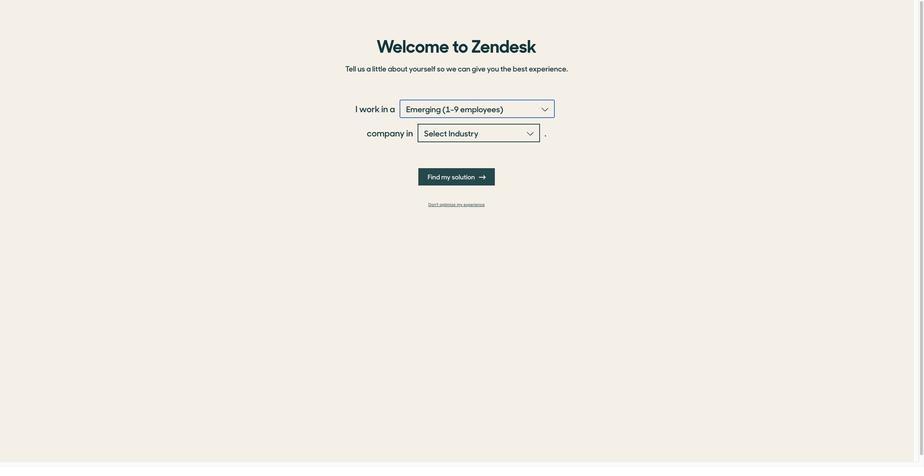 Task type: locate. For each thing, give the bounding box(es) containing it.
1 vertical spatial a
[[390, 103, 395, 115]]

best
[[513, 63, 527, 74]]

optimize
[[440, 202, 456, 208]]

1 horizontal spatial in
[[406, 127, 413, 139]]

tell
[[345, 63, 356, 74]]

0 vertical spatial my
[[441, 172, 451, 181]]

0 horizontal spatial in
[[381, 103, 388, 115]]

don't optimize my experience link
[[341, 202, 572, 208]]

yourself
[[409, 63, 436, 74]]

.
[[545, 127, 546, 139]]

arrow right image
[[479, 174, 486, 180]]

1 horizontal spatial my
[[457, 202, 462, 208]]

in right work
[[381, 103, 388, 115]]

a right work
[[390, 103, 395, 115]]

0 horizontal spatial a
[[366, 63, 371, 74]]

in
[[381, 103, 388, 115], [406, 127, 413, 139]]

little
[[372, 63, 386, 74]]

experience.
[[529, 63, 568, 74]]

you
[[487, 63, 499, 74]]

the
[[500, 63, 511, 74]]

my right find
[[441, 172, 451, 181]]

1 vertical spatial my
[[457, 202, 462, 208]]

work
[[359, 103, 380, 115]]

a right the us
[[366, 63, 371, 74]]

i work in a
[[355, 103, 395, 115]]

a
[[366, 63, 371, 74], [390, 103, 395, 115]]

my
[[441, 172, 451, 181], [457, 202, 462, 208]]

0 vertical spatial in
[[381, 103, 388, 115]]

my right the optimize
[[457, 202, 462, 208]]

company in
[[367, 127, 413, 139]]

find     my solution button
[[418, 168, 495, 186]]

0 horizontal spatial my
[[441, 172, 451, 181]]

can
[[458, 63, 470, 74]]

in right company
[[406, 127, 413, 139]]

find     my solution
[[428, 172, 476, 181]]

1 horizontal spatial a
[[390, 103, 395, 115]]

company
[[367, 127, 405, 139]]



Task type: describe. For each thing, give the bounding box(es) containing it.
zendesk
[[471, 32, 537, 57]]

welcome to zendesk
[[377, 32, 537, 57]]

welcome
[[377, 32, 449, 57]]

don't
[[428, 202, 438, 208]]

so
[[437, 63, 445, 74]]

we
[[446, 63, 456, 74]]

solution
[[452, 172, 475, 181]]

don't optimize my experience
[[428, 202, 485, 208]]

find
[[428, 172, 440, 181]]

i
[[355, 103, 358, 115]]

my inside button
[[441, 172, 451, 181]]

1 vertical spatial in
[[406, 127, 413, 139]]

us
[[358, 63, 365, 74]]

about
[[388, 63, 408, 74]]

experience
[[464, 202, 485, 208]]

tell us a little about yourself so we can give you the best experience.
[[345, 63, 568, 74]]

0 vertical spatial a
[[366, 63, 371, 74]]

to
[[452, 32, 468, 57]]

give
[[472, 63, 486, 74]]



Task type: vqa. For each thing, say whether or not it's contained in the screenshot.
the bottommost A
yes



